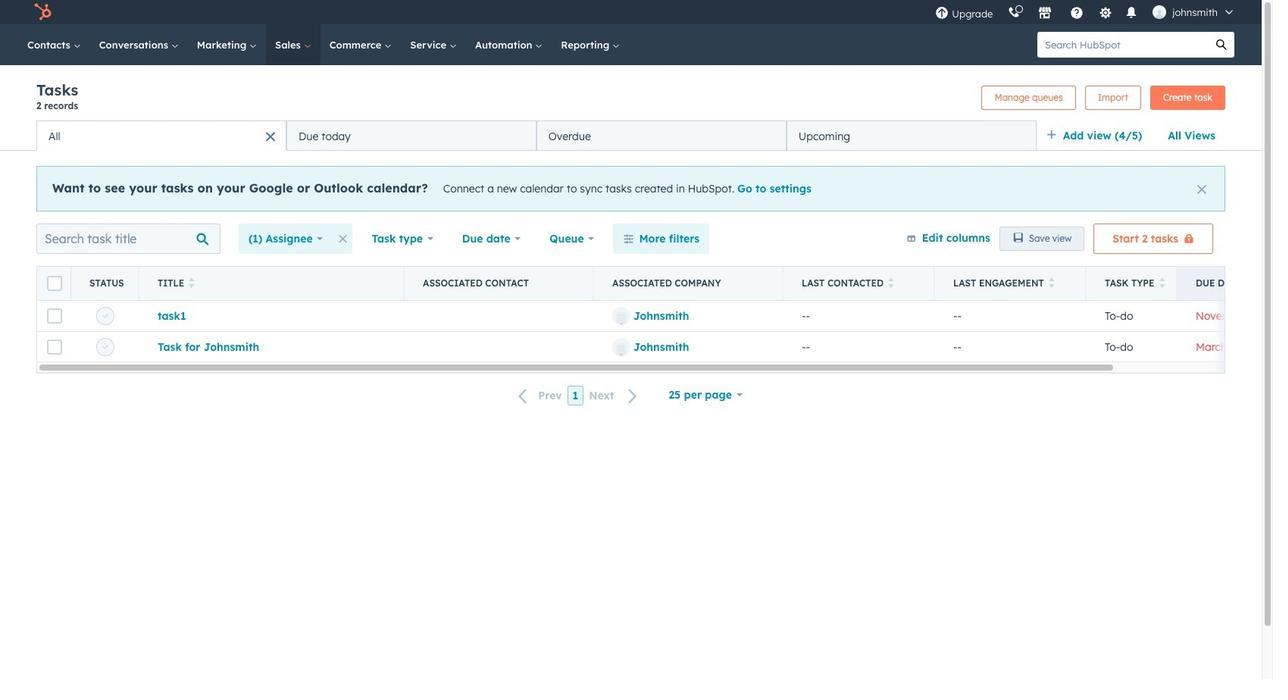 Task type: locate. For each thing, give the bounding box(es) containing it.
1 column header from the left
[[37, 267, 71, 300]]

2 press to sort. image from the left
[[1049, 278, 1055, 288]]

1 horizontal spatial press to sort. image
[[1049, 278, 1055, 288]]

alert
[[36, 166, 1226, 212]]

tab list
[[36, 121, 1037, 151]]

2 horizontal spatial press to sort. image
[[1160, 278, 1165, 288]]

3 column header from the left
[[405, 267, 594, 300]]

pagination navigation
[[510, 386, 647, 406]]

press to sort. element
[[189, 278, 195, 290], [889, 278, 894, 290], [1049, 278, 1055, 290], [1160, 278, 1165, 290]]

menu
[[928, 0, 1244, 24]]

press to sort. image
[[889, 278, 894, 288], [1049, 278, 1055, 288], [1160, 278, 1165, 288]]

0 horizontal spatial press to sort. image
[[889, 278, 894, 288]]

column header
[[37, 267, 71, 300], [71, 267, 140, 300], [405, 267, 594, 300], [594, 267, 784, 300]]

task status: not completed image
[[102, 344, 108, 350]]

1 press to sort. image from the left
[[889, 278, 894, 288]]

2 column header from the left
[[71, 267, 140, 300]]

4 press to sort. element from the left
[[1160, 278, 1165, 290]]

banner
[[36, 80, 1226, 121]]

john smith image
[[1154, 5, 1167, 19]]

press to sort. image
[[189, 278, 195, 288]]



Task type: vqa. For each thing, say whether or not it's contained in the screenshot.
save
no



Task type: describe. For each thing, give the bounding box(es) containing it.
marketplaces image
[[1039, 7, 1053, 20]]

2 press to sort. element from the left
[[889, 278, 894, 290]]

4 column header from the left
[[594, 267, 784, 300]]

3 press to sort. image from the left
[[1160, 278, 1165, 288]]

1 press to sort. element from the left
[[189, 278, 195, 290]]

task status: not completed image
[[102, 314, 108, 320]]

Search HubSpot search field
[[1038, 32, 1209, 58]]

Search task title search field
[[36, 224, 221, 254]]

close image
[[1198, 185, 1207, 194]]

3 press to sort. element from the left
[[1049, 278, 1055, 290]]



